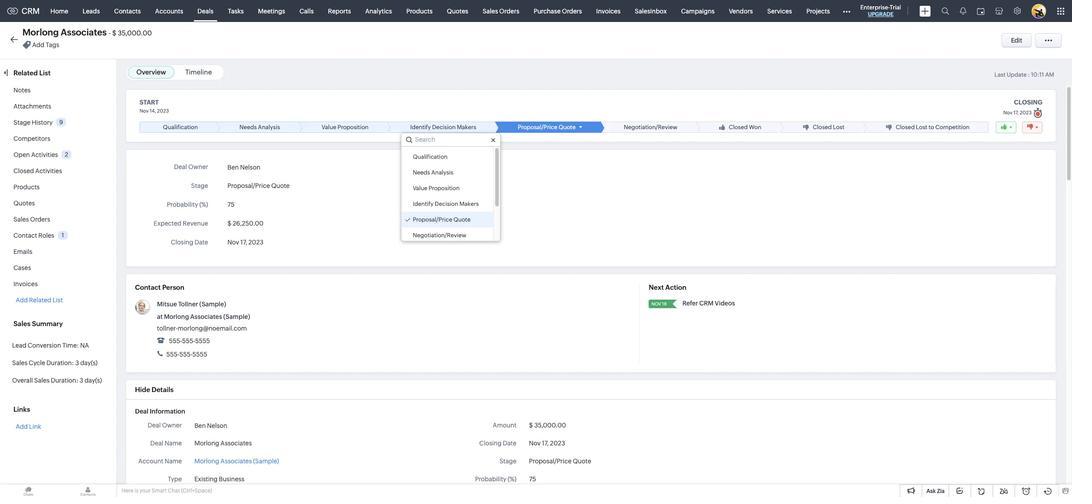 Task type: locate. For each thing, give the bounding box(es) containing it.
1 vertical spatial value
[[413, 185, 428, 192]]

invoices link left salesinbox
[[589, 0, 628, 22]]

expected revenue
[[154, 220, 208, 227]]

0 vertical spatial owner
[[188, 163, 208, 171]]

activities up closed activities
[[31, 151, 58, 158]]

salesinbox
[[635, 7, 667, 15]]

ben nelson
[[228, 164, 260, 171], [195, 422, 227, 429]]

nov 17, 2023 down $  26,250.00 at the top of the page
[[228, 239, 264, 246]]

35,000.00 inside the morlong associates - $ 35,000.00
[[118, 29, 152, 37]]

deal
[[174, 163, 187, 171], [135, 408, 148, 415], [148, 422, 161, 429], [150, 440, 163, 447]]

555-555-5555 down tollner-morlong@noemail.com link
[[168, 338, 210, 345]]

1 horizontal spatial closing date
[[480, 440, 517, 447]]

hide details
[[135, 386, 174, 394]]

purchase orders link
[[527, 0, 589, 22]]

profile image
[[1032, 4, 1047, 18]]

activities
[[31, 151, 58, 158], [35, 167, 62, 175]]

17, down $  26,250.00 at the top of the page
[[240, 239, 247, 246]]

identify
[[410, 124, 431, 131], [413, 201, 434, 207]]

1 vertical spatial qualification
[[413, 154, 448, 160]]

ben nelson for morlong
[[195, 422, 227, 429]]

1 vertical spatial list
[[53, 297, 63, 304]]

notes
[[13, 87, 31, 94]]

invoices link down cases link
[[13, 281, 38, 288]]

1 horizontal spatial qualification
[[413, 154, 448, 160]]

0 vertical spatial quotes
[[447, 7, 469, 15]]

0 vertical spatial add
[[32, 41, 44, 49]]

2 lost from the left
[[916, 124, 928, 131]]

name for account name
[[165, 458, 182, 465]]

related up notes link
[[13, 69, 38, 77]]

nov down last
[[1004, 110, 1013, 115]]

revenue
[[183, 220, 208, 227]]

1 horizontal spatial $
[[228, 220, 232, 227]]

contact for contact person
[[135, 284, 161, 291]]

3 for overall sales duration:
[[80, 377, 83, 384]]

accounts link
[[148, 0, 190, 22]]

$ right -
[[112, 29, 116, 37]]

2023 right the 14,
[[157, 108, 169, 114]]

duration: for sales cycle duration:
[[46, 360, 74, 367]]

contact up emails link
[[13, 232, 37, 239]]

add tags
[[32, 41, 59, 49]]

calls
[[300, 7, 314, 15]]

1 horizontal spatial products link
[[399, 0, 440, 22]]

start
[[140, 99, 159, 106]]

name up "type"
[[165, 458, 182, 465]]

name
[[165, 440, 182, 447], [165, 458, 182, 465]]

attachments link
[[13, 103, 51, 110]]

leads
[[83, 7, 100, 15]]

0 horizontal spatial 3
[[75, 360, 79, 367]]

closed for closed activities
[[13, 167, 34, 175]]

1 vertical spatial closing date
[[480, 440, 517, 447]]

name for deal name
[[165, 440, 182, 447]]

update
[[1007, 71, 1027, 78]]

contact roles link
[[13, 232, 54, 239]]

1 name from the top
[[165, 440, 182, 447]]

tags
[[46, 41, 59, 49]]

crm left home "link"
[[22, 6, 40, 16]]

crm link
[[7, 6, 40, 16]]

morlong for morlong associates - $ 35,000.00
[[22, 27, 59, 37]]

0 vertical spatial list
[[39, 69, 51, 77]]

1 horizontal spatial invoices link
[[589, 0, 628, 22]]

lost for closed lost to competition
[[916, 124, 928, 131]]

1 vertical spatial probability
[[475, 476, 507, 483]]

contacts
[[114, 7, 141, 15]]

0 vertical spatial products link
[[399, 0, 440, 22]]

tasks
[[228, 7, 244, 15]]

1 horizontal spatial sales orders link
[[476, 0, 527, 22]]

0 vertical spatial ben nelson
[[228, 164, 260, 171]]

contact left person
[[135, 284, 161, 291]]

next action
[[649, 284, 687, 291]]

activities for closed activities
[[35, 167, 62, 175]]

17, down closing
[[1014, 110, 1019, 115]]

1 horizontal spatial date
[[503, 440, 517, 447]]

1 vertical spatial needs analysis
[[413, 169, 454, 176]]

sales summary
[[13, 320, 63, 328]]

date down amount
[[503, 440, 517, 447]]

1 vertical spatial date
[[503, 440, 517, 447]]

edit button
[[1002, 33, 1032, 48]]

0 horizontal spatial quotes link
[[13, 200, 35, 207]]

contact for contact roles
[[13, 232, 37, 239]]

nelson
[[240, 164, 260, 171], [207, 422, 227, 429]]

orders right purchase
[[562, 7, 582, 15]]

1 vertical spatial 17,
[[240, 239, 247, 246]]

existing business
[[195, 476, 245, 483]]

0 horizontal spatial nelson
[[207, 422, 227, 429]]

search image
[[942, 7, 950, 15]]

0 vertical spatial sales orders
[[483, 7, 520, 15]]

associates down leads link at the left
[[61, 27, 107, 37]]

$ right amount
[[529, 422, 533, 429]]

1 horizontal spatial needs analysis
[[413, 169, 454, 176]]

list down add tags
[[39, 69, 51, 77]]

decision
[[432, 124, 456, 131], [435, 201, 458, 207]]

0 horizontal spatial $
[[112, 29, 116, 37]]

deal owner
[[174, 163, 208, 171], [148, 422, 182, 429]]

1 horizontal spatial invoices
[[597, 7, 621, 15]]

invoices
[[597, 7, 621, 15], [13, 281, 38, 288]]

stage down amount
[[500, 458, 517, 465]]

conversion
[[28, 342, 61, 349]]

0 horizontal spatial nov 17, 2023
[[228, 239, 264, 246]]

nelson for morlong
[[207, 422, 227, 429]]

1 vertical spatial products
[[13, 184, 40, 191]]

activities down "open activities"
[[35, 167, 62, 175]]

0 horizontal spatial 35,000.00
[[118, 29, 152, 37]]

3
[[75, 360, 79, 367], [80, 377, 83, 384]]

closing nov 17, 2023
[[1004, 99, 1043, 115]]

1 vertical spatial probability (%)
[[475, 476, 517, 483]]

morlong up morlong associates (sample)
[[195, 440, 219, 447]]

1 horizontal spatial 17,
[[542, 440, 549, 447]]

overview
[[136, 68, 166, 76]]

closing down amount
[[480, 440, 502, 447]]

morlong up add tags
[[22, 27, 59, 37]]

35,000.00
[[118, 29, 152, 37], [535, 422, 566, 429]]

closed for closed lost to competition
[[896, 124, 915, 131]]

date down revenue
[[195, 239, 208, 246]]

nov left the 14,
[[140, 108, 149, 114]]

timeline link
[[185, 68, 212, 76]]

3 down time:
[[75, 360, 79, 367]]

2 vertical spatial 17,
[[542, 440, 549, 447]]

0 vertical spatial ben
[[228, 164, 239, 171]]

qualification down start nov 14, 2023
[[163, 124, 198, 131]]

1 horizontal spatial 35,000.00
[[535, 422, 566, 429]]

products
[[407, 7, 433, 15], [13, 184, 40, 191]]

1 vertical spatial ben
[[195, 422, 206, 429]]

0 vertical spatial closing date
[[171, 239, 208, 246]]

day(s) for overall sales duration: 3 day(s)
[[85, 377, 102, 384]]

stage up competitors link
[[13, 119, 30, 126]]

closing
[[171, 239, 193, 246], [480, 440, 502, 447]]

refer
[[683, 300, 698, 307]]

products down closed activities link
[[13, 184, 40, 191]]

0 horizontal spatial ben nelson
[[195, 422, 227, 429]]

0 vertical spatial nov 17, 2023
[[228, 239, 264, 246]]

2 name from the top
[[165, 458, 182, 465]]

morlong up the existing
[[195, 458, 219, 465]]

analytics
[[365, 7, 392, 15]]

attachments
[[13, 103, 51, 110]]

1 vertical spatial sales orders
[[13, 216, 50, 223]]

products link down closed activities link
[[13, 184, 40, 191]]

add left link
[[16, 423, 28, 430]]

invoices left salesinbox
[[597, 7, 621, 15]]

9
[[59, 119, 63, 126]]

0 horizontal spatial needs analysis
[[240, 124, 280, 131]]

0 vertical spatial contact
[[13, 232, 37, 239]]

2023 down closing
[[1020, 110, 1032, 115]]

list up summary
[[53, 297, 63, 304]]

closing date down amount
[[480, 440, 517, 447]]

mitsue
[[157, 301, 177, 308]]

services
[[768, 7, 792, 15]]

$ left 26,250.00
[[228, 220, 232, 227]]

5555
[[195, 338, 210, 345], [193, 351, 207, 358]]

0 horizontal spatial owner
[[162, 422, 182, 429]]

amount
[[493, 422, 517, 429]]

accounts
[[155, 7, 183, 15]]

closing down the expected revenue
[[171, 239, 193, 246]]

(sample) for tollner
[[199, 301, 226, 308]]

na
[[80, 342, 89, 349]]

ben
[[228, 164, 239, 171], [195, 422, 206, 429]]

2 horizontal spatial 17,
[[1014, 110, 1019, 115]]

related list
[[13, 69, 52, 77]]

duration: down 'sales cycle duration: 3 day(s)'
[[51, 377, 78, 384]]

2023 inside closing nov 17, 2023
[[1020, 110, 1032, 115]]

morlong associates (sample) link up tollner-morlong@noemail.com
[[164, 313, 250, 320]]

0 vertical spatial duration:
[[46, 360, 74, 367]]

refer crm videos link
[[683, 300, 736, 307]]

0 vertical spatial qualification
[[163, 124, 198, 131]]

morlong
[[22, 27, 59, 37], [164, 313, 189, 320], [195, 440, 219, 447], [195, 458, 219, 465]]

2 horizontal spatial stage
[[500, 458, 517, 465]]

$
[[112, 29, 116, 37], [228, 220, 232, 227], [529, 422, 533, 429]]

orders up the roles
[[30, 216, 50, 223]]

1 vertical spatial deal owner
[[148, 422, 182, 429]]

services link
[[760, 0, 800, 22]]

morlong associates (sample) link up business
[[195, 457, 279, 466]]

1 vertical spatial activities
[[35, 167, 62, 175]]

1 vertical spatial nov 17, 2023
[[529, 440, 565, 447]]

0 horizontal spatial contact
[[13, 232, 37, 239]]

0 vertical spatial name
[[165, 440, 182, 447]]

orders left purchase
[[500, 7, 520, 15]]

ask zia
[[927, 488, 945, 495]]

1 vertical spatial products link
[[13, 184, 40, 191]]

closed lost
[[813, 124, 845, 131]]

1 vertical spatial related
[[29, 297, 51, 304]]

0 vertical spatial value
[[322, 124, 337, 131]]

add left tags
[[32, 41, 44, 49]]

0 vertical spatial negotiation/review
[[624, 124, 678, 131]]

name up "account name"
[[165, 440, 182, 447]]

add for add tags
[[32, 41, 44, 49]]

0 vertical spatial needs
[[240, 124, 257, 131]]

1 vertical spatial ben nelson
[[195, 422, 227, 429]]

1 vertical spatial owner
[[162, 422, 182, 429]]

2 vertical spatial (sample)
[[253, 458, 279, 465]]

0 horizontal spatial probability (%)
[[167, 201, 208, 208]]

associates up business
[[221, 458, 252, 465]]

0 vertical spatial 3
[[75, 360, 79, 367]]

1 vertical spatial proposition
[[429, 185, 460, 192]]

0 vertical spatial date
[[195, 239, 208, 246]]

1 lost from the left
[[833, 124, 845, 131]]

1 vertical spatial (%)
[[508, 476, 517, 483]]

1 vertical spatial $
[[228, 220, 232, 227]]

stage up revenue
[[191, 182, 208, 189]]

products right the analytics link
[[407, 7, 433, 15]]

associates up morlong associates (sample)
[[221, 440, 252, 447]]

0 vertical spatial products
[[407, 7, 433, 15]]

1 horizontal spatial quotes
[[447, 7, 469, 15]]

17, down $  35,000.00
[[542, 440, 549, 447]]

nov
[[140, 108, 149, 114], [1004, 110, 1013, 115], [228, 239, 239, 246], [652, 302, 662, 307], [529, 440, 541, 447]]

1 vertical spatial 5555
[[193, 351, 207, 358]]

ben nelson for proposal/price
[[228, 164, 260, 171]]

list
[[39, 69, 51, 77], [53, 297, 63, 304]]

qualification down search text box
[[413, 154, 448, 160]]

closing date down revenue
[[171, 239, 208, 246]]

identify decision makers
[[410, 124, 477, 131], [413, 201, 479, 207]]

add up sales summary
[[16, 297, 28, 304]]

home link
[[43, 0, 75, 22]]

1 vertical spatial duration:
[[51, 377, 78, 384]]

3 down 'sales cycle duration: 3 day(s)'
[[80, 377, 83, 384]]

555-555-5555 down tollner-morlong@noemail.com
[[165, 351, 207, 358]]

analysis
[[258, 124, 280, 131], [431, 169, 454, 176]]

1 vertical spatial morlong associates (sample) link
[[195, 457, 279, 466]]

1 vertical spatial day(s)
[[85, 377, 102, 384]]

nov 17, 2023
[[228, 239, 264, 246], [529, 440, 565, 447]]

invoices down cases link
[[13, 281, 38, 288]]

add for add related list
[[16, 297, 28, 304]]

16
[[662, 302, 667, 307]]

deals
[[198, 7, 214, 15]]

1 vertical spatial quotes link
[[13, 200, 35, 207]]

ask
[[927, 488, 936, 495]]

1 horizontal spatial list
[[53, 297, 63, 304]]

nov 17, 2023 down $  35,000.00
[[529, 440, 565, 447]]

related up sales summary
[[29, 297, 51, 304]]

chats image
[[0, 485, 57, 497]]

leads link
[[75, 0, 107, 22]]

nov left "16" at the right bottom
[[652, 302, 662, 307]]

2 horizontal spatial orders
[[562, 7, 582, 15]]

morlong up "tollner-" at the bottom of page
[[164, 313, 189, 320]]

1 horizontal spatial 3
[[80, 377, 83, 384]]

products link right analytics
[[399, 0, 440, 22]]

0 vertical spatial analysis
[[258, 124, 280, 131]]

crm right refer
[[700, 300, 714, 307]]

enterprise-
[[861, 4, 890, 11]]

0 vertical spatial day(s)
[[80, 360, 98, 367]]

nelson for proposal/price
[[240, 164, 260, 171]]

1 horizontal spatial contact
[[135, 284, 161, 291]]

0 vertical spatial proposition
[[338, 124, 369, 131]]

negotiation/review
[[624, 124, 678, 131], [413, 232, 467, 239]]

1 horizontal spatial stage
[[191, 182, 208, 189]]

related
[[13, 69, 38, 77], [29, 297, 51, 304]]

nov down $  26,250.00 at the top of the page
[[228, 239, 239, 246]]

1 horizontal spatial value proposition
[[413, 185, 460, 192]]

overall
[[12, 377, 33, 384]]

555-
[[169, 338, 182, 345], [182, 338, 195, 345], [166, 351, 180, 358], [180, 351, 193, 358]]

duration: up overall sales duration: 3 day(s)
[[46, 360, 74, 367]]



Task type: describe. For each thing, give the bounding box(es) containing it.
timeline
[[185, 68, 212, 76]]

purchase orders
[[534, 7, 582, 15]]

0 vertical spatial stage
[[13, 119, 30, 126]]

3 for sales cycle duration:
[[75, 360, 79, 367]]

17, inside closing nov 17, 2023
[[1014, 110, 1019, 115]]

won
[[749, 124, 762, 131]]

upgrade
[[868, 11, 894, 18]]

1 horizontal spatial negotiation/review
[[624, 124, 678, 131]]

calls link
[[293, 0, 321, 22]]

0 vertical spatial probability
[[167, 201, 198, 208]]

2023 down $  35,000.00
[[550, 440, 565, 447]]

$  35,000.00
[[529, 422, 566, 429]]

0 vertical spatial identify
[[410, 124, 431, 131]]

morlong associates
[[195, 440, 252, 447]]

cases
[[13, 264, 31, 272]]

0 vertical spatial decision
[[432, 124, 456, 131]]

0 vertical spatial 555-555-5555
[[168, 338, 210, 345]]

overall sales duration: 3 day(s)
[[12, 377, 102, 384]]

0 horizontal spatial crm
[[22, 6, 40, 16]]

search element
[[937, 0, 955, 22]]

hide details link
[[135, 386, 174, 394]]

emails link
[[13, 248, 32, 255]]

closed for closed lost
[[813, 124, 832, 131]]

1 horizontal spatial proposition
[[429, 185, 460, 192]]

signals image
[[960, 7, 967, 15]]

create menu element
[[915, 0, 937, 22]]

edit
[[1012, 37, 1023, 44]]

0 horizontal spatial sales orders
[[13, 216, 50, 223]]

account name
[[138, 458, 182, 465]]

2023 down 26,250.00
[[249, 239, 264, 246]]

-
[[109, 29, 111, 37]]

$  26,250.00
[[228, 220, 264, 227]]

time:
[[62, 342, 79, 349]]

day(s) for sales cycle duration: 3 day(s)
[[80, 360, 98, 367]]

expected
[[154, 220, 182, 227]]

1 vertical spatial identify
[[413, 201, 434, 207]]

$ for amount
[[529, 422, 533, 429]]

closed won
[[729, 124, 762, 131]]

0 horizontal spatial needs
[[240, 124, 257, 131]]

1 horizontal spatial products
[[407, 7, 433, 15]]

create menu image
[[920, 6, 931, 16]]

0 horizontal spatial analysis
[[258, 124, 280, 131]]

ben for morlong
[[195, 422, 206, 429]]

history
[[32, 119, 53, 126]]

morlong for morlong associates (sample)
[[195, 458, 219, 465]]

1 vertical spatial quotes
[[13, 200, 35, 207]]

add link
[[16, 423, 41, 430]]

your
[[140, 488, 151, 494]]

vendors link
[[722, 0, 760, 22]]

1 horizontal spatial sales orders
[[483, 7, 520, 15]]

contacts image
[[60, 485, 116, 497]]

chat
[[168, 488, 180, 494]]

to
[[929, 124, 935, 131]]

tollner
[[178, 301, 198, 308]]

1 horizontal spatial orders
[[500, 7, 520, 15]]

associates for morlong associates (sample)
[[221, 458, 252, 465]]

0 vertical spatial sales orders link
[[476, 0, 527, 22]]

$ for expected revenue
[[228, 220, 232, 227]]

$ inside the morlong associates - $ 35,000.00
[[112, 29, 116, 37]]

meetings link
[[251, 0, 293, 22]]

0 horizontal spatial invoices link
[[13, 281, 38, 288]]

owner for deal name
[[162, 422, 182, 429]]

contacts link
[[107, 0, 148, 22]]

0 horizontal spatial orders
[[30, 216, 50, 223]]

morlong for morlong associates
[[195, 440, 219, 447]]

0 vertical spatial related
[[13, 69, 38, 77]]

trial
[[890, 4, 902, 11]]

deal information
[[135, 408, 185, 415]]

0 horizontal spatial 75
[[228, 201, 235, 208]]

morlong associates (sample)
[[195, 458, 279, 465]]

deal name
[[150, 440, 182, 447]]

deal owner for stage
[[174, 163, 208, 171]]

overview link
[[136, 68, 166, 76]]

0 vertical spatial identify decision makers
[[410, 124, 477, 131]]

reports link
[[321, 0, 358, 22]]

home
[[51, 7, 68, 15]]

0 vertical spatial value proposition
[[322, 124, 369, 131]]

emails
[[13, 248, 32, 255]]

morlong@noemail.com
[[178, 325, 247, 332]]

cases link
[[13, 264, 31, 272]]

1 vertical spatial (sample)
[[223, 313, 250, 320]]

1 horizontal spatial nov 17, 2023
[[529, 440, 565, 447]]

0 vertical spatial invoices
[[597, 7, 621, 15]]

0 horizontal spatial date
[[195, 239, 208, 246]]

projects link
[[800, 0, 838, 22]]

competitors link
[[13, 135, 50, 142]]

next
[[649, 284, 664, 291]]

campaigns
[[682, 7, 715, 15]]

(sample) for associates
[[253, 458, 279, 465]]

0 horizontal spatial proposition
[[338, 124, 369, 131]]

Search text field
[[402, 133, 500, 146]]

business
[[219, 476, 245, 483]]

1 vertical spatial 35,000.00
[[535, 422, 566, 429]]

lost for closed lost
[[833, 124, 845, 131]]

person
[[162, 284, 184, 291]]

1 vertical spatial makers
[[460, 201, 479, 207]]

contact roles
[[13, 232, 54, 239]]

associates for morlong associates
[[221, 440, 252, 447]]

1 horizontal spatial probability (%)
[[475, 476, 517, 483]]

1 horizontal spatial 75
[[529, 476, 536, 483]]

last update : 10:11 am
[[995, 71, 1055, 78]]

links
[[13, 406, 30, 413]]

1 horizontal spatial value
[[413, 185, 428, 192]]

morlong associates (sample) link for account name
[[195, 457, 279, 466]]

morlong associates (sample) link for at
[[164, 313, 250, 320]]

enterprise-trial upgrade
[[861, 4, 902, 18]]

competition
[[936, 124, 970, 131]]

ben for proposal/price
[[228, 164, 239, 171]]

0 vertical spatial needs analysis
[[240, 124, 280, 131]]

1 horizontal spatial closing
[[480, 440, 502, 447]]

projects
[[807, 7, 830, 15]]

0 vertical spatial (%)
[[199, 201, 208, 208]]

0 horizontal spatial products link
[[13, 184, 40, 191]]

tollner-morlong@noemail.com link
[[157, 325, 247, 332]]

meetings
[[258, 7, 285, 15]]

duration: for overall sales duration:
[[51, 377, 78, 384]]

vendors
[[729, 7, 753, 15]]

1
[[62, 232, 64, 239]]

analytics link
[[358, 0, 399, 22]]

owner for stage
[[188, 163, 208, 171]]

0 horizontal spatial list
[[39, 69, 51, 77]]

closed for closed won
[[729, 124, 748, 131]]

1 vertical spatial negotiation/review
[[413, 232, 467, 239]]

closed lost to competition
[[896, 124, 970, 131]]

1 vertical spatial needs
[[413, 169, 430, 176]]

0 vertical spatial 5555
[[195, 338, 210, 345]]

10:11
[[1032, 71, 1045, 78]]

1 vertical spatial identify decision makers
[[413, 201, 479, 207]]

1 vertical spatial invoices
[[13, 281, 38, 288]]

14,
[[150, 108, 156, 114]]

1 vertical spatial analysis
[[431, 169, 454, 176]]

contact person
[[135, 284, 184, 291]]

0 horizontal spatial sales orders link
[[13, 216, 50, 223]]

at
[[157, 313, 163, 320]]

action
[[666, 284, 687, 291]]

sales cycle duration: 3 day(s)
[[12, 360, 98, 367]]

stage history
[[13, 119, 53, 126]]

add related list
[[16, 297, 63, 304]]

tasks link
[[221, 0, 251, 22]]

lead conversion time: na
[[12, 342, 89, 349]]

0 horizontal spatial qualification
[[163, 124, 198, 131]]

nov inside closing nov 17, 2023
[[1004, 110, 1013, 115]]

add for add link
[[16, 423, 28, 430]]

open activities link
[[13, 151, 58, 158]]

notes link
[[13, 87, 31, 94]]

account
[[138, 458, 163, 465]]

reports
[[328, 7, 351, 15]]

1 horizontal spatial quotes link
[[440, 0, 476, 22]]

0 vertical spatial makers
[[457, 124, 477, 131]]

1 horizontal spatial probability
[[475, 476, 507, 483]]

:
[[1028, 71, 1030, 78]]

associates for morlong associates - $ 35,000.00
[[61, 27, 107, 37]]

deal owner for deal name
[[148, 422, 182, 429]]

0 horizontal spatial 17,
[[240, 239, 247, 246]]

activities for open activities
[[31, 151, 58, 158]]

calendar image
[[978, 7, 985, 15]]

associates up tollner-morlong@noemail.com
[[190, 313, 222, 320]]

signals element
[[955, 0, 972, 22]]

1 vertical spatial decision
[[435, 201, 458, 207]]

2023 inside start nov 14, 2023
[[157, 108, 169, 114]]

0 vertical spatial invoices link
[[589, 0, 628, 22]]

0 horizontal spatial closing
[[171, 239, 193, 246]]

nov down $  35,000.00
[[529, 440, 541, 447]]

zia
[[938, 488, 945, 495]]

start nov 14, 2023
[[140, 99, 169, 114]]

nov inside start nov 14, 2023
[[140, 108, 149, 114]]

here
[[122, 488, 134, 494]]

here is your smart chat (ctrl+space)
[[122, 488, 212, 494]]

1 vertical spatial value proposition
[[413, 185, 460, 192]]

mitsue tollner (sample) link
[[157, 301, 226, 308]]

profile element
[[1027, 0, 1052, 22]]

closed activities link
[[13, 167, 62, 175]]

1 vertical spatial 555-555-5555
[[165, 351, 207, 358]]

1 horizontal spatial crm
[[700, 300, 714, 307]]

morlong associates - $ 35,000.00
[[22, 27, 152, 37]]

2
[[65, 151, 68, 158]]

information
[[150, 408, 185, 415]]



Task type: vqa. For each thing, say whether or not it's contained in the screenshot.


